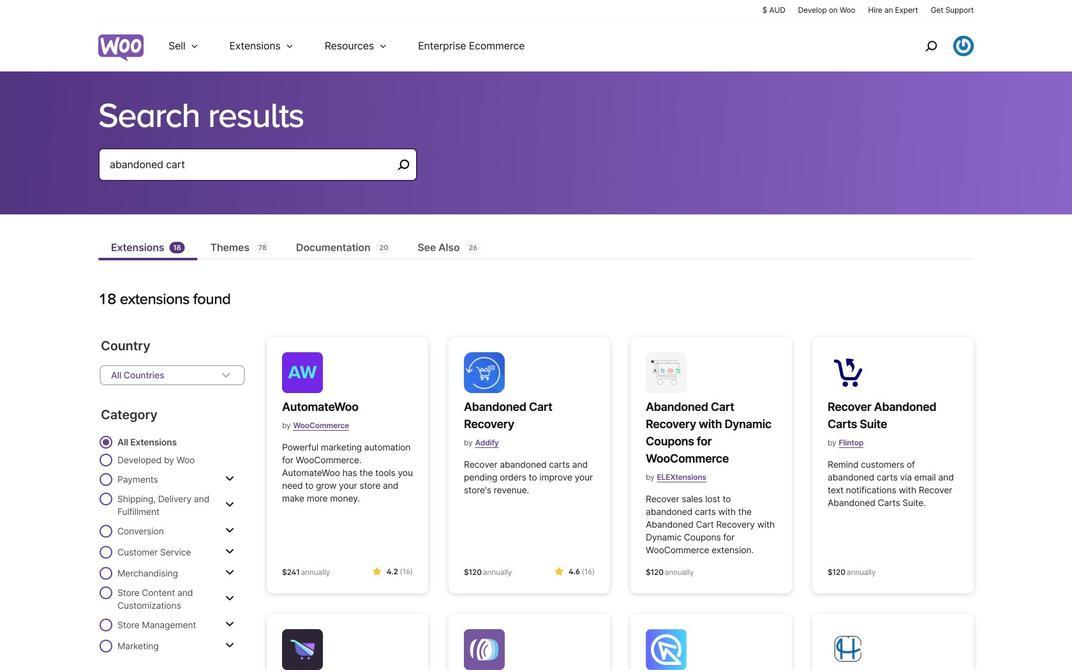 Task type: describe. For each thing, give the bounding box(es) containing it.
4 show subcategories image from the top
[[225, 594, 234, 604]]

angle down image
[[218, 368, 234, 383]]

2 show subcategories image from the top
[[225, 547, 234, 557]]

1 show subcategories image from the top
[[225, 500, 234, 510]]

3 show subcategories image from the top
[[225, 620, 234, 630]]

1 show subcategories image from the top
[[225, 474, 234, 484]]

4 show subcategories image from the top
[[225, 641, 234, 651]]



Task type: vqa. For each thing, say whether or not it's contained in the screenshot.
topmost to
no



Task type: locate. For each thing, give the bounding box(es) containing it.
show subcategories image
[[225, 474, 234, 484], [225, 526, 234, 536], [225, 620, 234, 630], [225, 641, 234, 651]]

show subcategories image
[[225, 500, 234, 510], [225, 547, 234, 557], [225, 568, 234, 578], [225, 594, 234, 604]]

Filter countries field
[[100, 365, 245, 386]]

None search field
[[98, 148, 418, 197]]

Search extensions search field
[[110, 156, 393, 174]]

2 show subcategories image from the top
[[225, 526, 234, 536]]

open account menu image
[[954, 36, 974, 56]]

service navigation menu element
[[898, 25, 974, 67]]

3 show subcategories image from the top
[[225, 568, 234, 578]]

search image
[[921, 36, 942, 56]]



